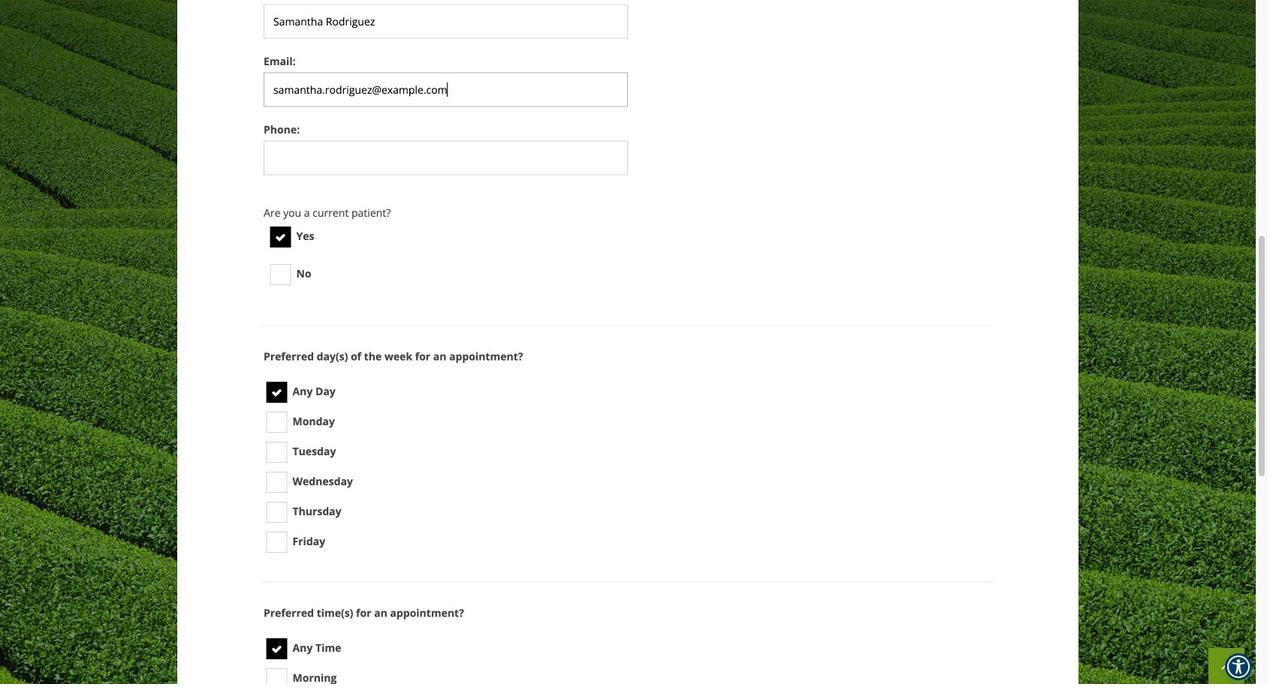 Task type: locate. For each thing, give the bounding box(es) containing it.
None email field
[[264, 72, 628, 107]]

accessibility mode image
[[1227, 656, 1250, 679]]

None telephone field
[[264, 141, 628, 175]]

None text field
[[264, 4, 628, 39]]



